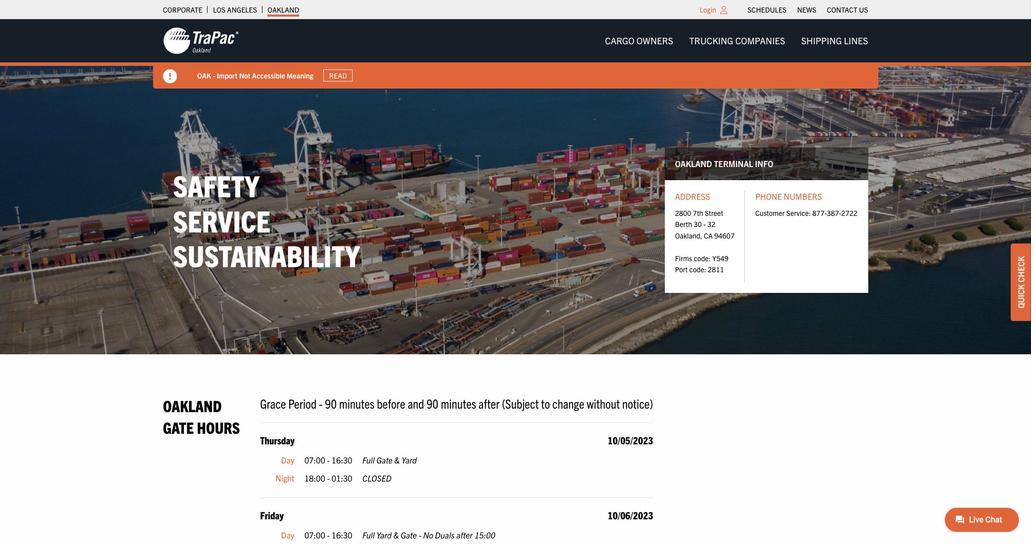 Task type: describe. For each thing, give the bounding box(es) containing it.
07:00 for thursday
[[305, 456, 325, 466]]

read
[[329, 71, 347, 80]]

2800 7th street berth 30 - 32 oakland, ca 94607
[[675, 209, 735, 240]]

import
[[217, 71, 238, 80]]

owners
[[637, 35, 674, 46]]

light image
[[721, 6, 728, 14]]

to
[[541, 396, 550, 412]]

contact us
[[827, 5, 869, 14]]

10/05/2023
[[608, 434, 654, 447]]

oakland link
[[268, 3, 299, 17]]

change
[[553, 396, 585, 412]]

18:00 - 01:30
[[305, 474, 353, 484]]

trucking companies
[[690, 35, 786, 46]]

no
[[423, 531, 433, 541]]

night
[[276, 474, 295, 484]]

oakland for oakland terminal info
[[675, 159, 712, 169]]

berth
[[675, 220, 693, 229]]

login link
[[700, 5, 717, 14]]

grace period - 90 minutes before and 90 minutes after (subject to change without notice)
[[260, 396, 654, 412]]

full for friday
[[363, 531, 375, 541]]

los angeles link
[[213, 3, 257, 17]]

notice)
[[623, 396, 654, 412]]

info
[[755, 159, 774, 169]]

street
[[705, 209, 724, 218]]

- inside 2800 7th street berth 30 - 32 oakland, ca 94607
[[704, 220, 706, 229]]

los angeles
[[213, 5, 257, 14]]

0 vertical spatial code:
[[694, 254, 711, 263]]

2 vertical spatial gate
[[401, 531, 417, 541]]

read link
[[324, 69, 353, 82]]

corporate
[[163, 5, 203, 14]]

thursday
[[260, 434, 295, 447]]

us
[[860, 5, 869, 14]]

los
[[213, 5, 226, 14]]

18:00
[[305, 474, 325, 484]]

phone numbers
[[756, 192, 822, 202]]

full yard & gate - no duals after 15:00
[[363, 531, 496, 541]]

0 vertical spatial yard
[[402, 456, 417, 466]]

oakland image
[[163, 27, 239, 55]]

and
[[408, 396, 424, 412]]

2800
[[675, 209, 692, 218]]

shipping
[[802, 35, 842, 46]]

menu bar containing schedules
[[743, 3, 874, 17]]

sustainability
[[173, 237, 360, 274]]

phone
[[756, 192, 782, 202]]

94607
[[715, 231, 735, 240]]

cargo
[[605, 35, 635, 46]]

contact
[[827, 5, 858, 14]]

16:30 for friday
[[332, 531, 353, 541]]

closed
[[363, 474, 392, 484]]

corporate link
[[163, 3, 203, 17]]

ca
[[704, 231, 713, 240]]

firms
[[675, 254, 693, 263]]

07:00 for friday
[[305, 531, 325, 541]]

oak
[[197, 71, 211, 80]]

service:
[[787, 209, 811, 218]]

grace
[[260, 396, 286, 412]]

hours
[[197, 418, 240, 438]]

oakland,
[[675, 231, 703, 240]]

gate for oakland
[[163, 418, 194, 438]]

cargo owners
[[605, 35, 674, 46]]

meaning
[[287, 71, 314, 80]]

16:30 for thursday
[[332, 456, 353, 466]]

15:00
[[475, 531, 496, 541]]

banner containing cargo owners
[[0, 19, 1032, 89]]

news link
[[798, 3, 817, 17]]

login
[[700, 5, 717, 14]]

& for friday
[[394, 531, 399, 541]]

0 horizontal spatial after
[[457, 531, 473, 541]]

2722
[[842, 209, 858, 218]]

gate for full
[[377, 456, 393, 466]]

service
[[173, 202, 271, 239]]

387-
[[827, 209, 842, 218]]

2 minutes from the left
[[441, 396, 476, 412]]

shipping lines
[[802, 35, 869, 46]]

news
[[798, 5, 817, 14]]

quick check
[[1017, 256, 1027, 309]]

schedules
[[748, 5, 787, 14]]

accessible
[[252, 71, 285, 80]]

safety
[[173, 167, 259, 204]]

y549
[[713, 254, 729, 263]]

full for thursday
[[363, 456, 375, 466]]



Task type: locate. For each thing, give the bounding box(es) containing it.
1 horizontal spatial oakland
[[268, 5, 299, 14]]

duals
[[435, 531, 455, 541]]

minutes
[[339, 396, 375, 412], [441, 396, 476, 412]]

terminal
[[714, 159, 754, 169]]

oakland terminal info
[[675, 159, 774, 169]]

1 vertical spatial gate
[[377, 456, 393, 466]]

companies
[[736, 35, 786, 46]]

day up night on the left of the page
[[281, 456, 295, 466]]

07:00 - 16:30
[[305, 456, 353, 466], [305, 531, 353, 541]]

07:00 - 16:30 for friday
[[305, 531, 353, 541]]

2811
[[708, 265, 724, 274]]

friday
[[260, 510, 284, 522]]

1 90 from the left
[[325, 396, 337, 412]]

& for thursday
[[395, 456, 400, 466]]

quick check link
[[1012, 244, 1032, 321]]

1 vertical spatial oakland
[[675, 159, 712, 169]]

customer service: 877-387-2722
[[756, 209, 858, 218]]

07:00 - 16:30 for thursday
[[305, 456, 353, 466]]

shipping lines link
[[794, 31, 877, 51]]

1 16:30 from the top
[[332, 456, 353, 466]]

1 horizontal spatial gate
[[377, 456, 393, 466]]

1 vertical spatial after
[[457, 531, 473, 541]]

1 07:00 - 16:30 from the top
[[305, 456, 353, 466]]

numbers
[[784, 192, 822, 202]]

90 right "and"
[[427, 396, 439, 412]]

1 day from the top
[[281, 456, 295, 466]]

- inside banner
[[213, 71, 215, 80]]

0 vertical spatial after
[[479, 396, 500, 412]]

menu bar containing cargo owners
[[597, 31, 877, 51]]

&
[[395, 456, 400, 466], [394, 531, 399, 541]]

not
[[239, 71, 251, 80]]

trucking companies link
[[682, 31, 794, 51]]

oak - import not accessible meaning
[[197, 71, 314, 80]]

0 horizontal spatial oakland
[[163, 396, 222, 416]]

full gate & yard
[[363, 456, 417, 466]]

check
[[1017, 256, 1027, 283]]

after
[[479, 396, 500, 412], [457, 531, 473, 541]]

banner
[[0, 19, 1032, 89]]

0 vertical spatial oakland
[[268, 5, 299, 14]]

1 vertical spatial day
[[281, 531, 295, 541]]

contact us link
[[827, 3, 869, 17]]

after right 'duals'
[[457, 531, 473, 541]]

trucking
[[690, 35, 734, 46]]

1 vertical spatial full
[[363, 531, 375, 541]]

angeles
[[227, 5, 257, 14]]

30
[[694, 220, 702, 229]]

0 horizontal spatial gate
[[163, 418, 194, 438]]

16:30
[[332, 456, 353, 466], [332, 531, 353, 541]]

2 vertical spatial oakland
[[163, 396, 222, 416]]

1 vertical spatial code:
[[690, 265, 707, 274]]

10/06/2023
[[608, 510, 654, 522]]

0 vertical spatial menu bar
[[743, 3, 874, 17]]

oakland up address
[[675, 159, 712, 169]]

2 horizontal spatial gate
[[401, 531, 417, 541]]

gate left hours
[[163, 418, 194, 438]]

code: right port
[[690, 265, 707, 274]]

0 vertical spatial 16:30
[[332, 456, 353, 466]]

customer
[[756, 209, 785, 218]]

0 vertical spatial &
[[395, 456, 400, 466]]

solid image
[[163, 70, 177, 84]]

1 minutes from the left
[[339, 396, 375, 412]]

0 vertical spatial 07:00 - 16:30
[[305, 456, 353, 466]]

full
[[363, 456, 375, 466], [363, 531, 375, 541]]

schedules link
[[748, 3, 787, 17]]

1 horizontal spatial minutes
[[441, 396, 476, 412]]

before
[[377, 396, 406, 412]]

0 vertical spatial day
[[281, 456, 295, 466]]

after left (subject
[[479, 396, 500, 412]]

1 vertical spatial yard
[[377, 531, 392, 541]]

(subject
[[502, 396, 539, 412]]

1 vertical spatial &
[[394, 531, 399, 541]]

oakland up hours
[[163, 396, 222, 416]]

oakland for oakland
[[268, 5, 299, 14]]

menu bar inside banner
[[597, 31, 877, 51]]

1 horizontal spatial after
[[479, 396, 500, 412]]

1 07:00 from the top
[[305, 456, 325, 466]]

1 full from the top
[[363, 456, 375, 466]]

oakland right angeles
[[268, 5, 299, 14]]

cargo owners link
[[597, 31, 682, 51]]

port
[[675, 265, 688, 274]]

without
[[587, 396, 620, 412]]

yard
[[402, 456, 417, 466], [377, 531, 392, 541]]

oakland gate hours
[[163, 396, 240, 438]]

day down friday
[[281, 531, 295, 541]]

32
[[708, 220, 716, 229]]

7th
[[693, 209, 704, 218]]

1 horizontal spatial 90
[[427, 396, 439, 412]]

2 horizontal spatial oakland
[[675, 159, 712, 169]]

address
[[675, 192, 711, 202]]

quick
[[1017, 284, 1027, 309]]

gate
[[163, 418, 194, 438], [377, 456, 393, 466], [401, 531, 417, 541]]

1 horizontal spatial yard
[[402, 456, 417, 466]]

877-
[[813, 209, 827, 218]]

day for friday
[[281, 531, 295, 541]]

gate left no
[[401, 531, 417, 541]]

firms code:  y549 port code:  2811
[[675, 254, 729, 274]]

2 07:00 from the top
[[305, 531, 325, 541]]

0 vertical spatial full
[[363, 456, 375, 466]]

2 07:00 - 16:30 from the top
[[305, 531, 353, 541]]

0 horizontal spatial 90
[[325, 396, 337, 412]]

1 vertical spatial 07:00 - 16:30
[[305, 531, 353, 541]]

period
[[289, 396, 317, 412]]

gate inside oakland gate hours
[[163, 418, 194, 438]]

minutes left before
[[339, 396, 375, 412]]

oakland
[[268, 5, 299, 14], [675, 159, 712, 169], [163, 396, 222, 416]]

1 vertical spatial 07:00
[[305, 531, 325, 541]]

90 right period
[[325, 396, 337, 412]]

menu bar
[[743, 3, 874, 17], [597, 31, 877, 51]]

0 horizontal spatial minutes
[[339, 396, 375, 412]]

2 90 from the left
[[427, 396, 439, 412]]

code:
[[694, 254, 711, 263], [690, 265, 707, 274]]

safety service sustainability
[[173, 167, 360, 274]]

code: up 2811
[[694, 254, 711, 263]]

oakland for oakland gate hours
[[163, 396, 222, 416]]

2 day from the top
[[281, 531, 295, 541]]

day for thursday
[[281, 456, 295, 466]]

01:30
[[332, 474, 353, 484]]

gate up closed
[[377, 456, 393, 466]]

-
[[213, 71, 215, 80], [704, 220, 706, 229], [319, 396, 323, 412], [327, 456, 330, 466], [327, 474, 330, 484], [327, 531, 330, 541], [419, 531, 422, 541]]

lines
[[844, 35, 869, 46]]

minutes right "and"
[[441, 396, 476, 412]]

oakland inside oakland gate hours
[[163, 396, 222, 416]]

0 vertical spatial gate
[[163, 418, 194, 438]]

menu bar down light icon
[[597, 31, 877, 51]]

90
[[325, 396, 337, 412], [427, 396, 439, 412]]

1 vertical spatial 16:30
[[332, 531, 353, 541]]

0 horizontal spatial yard
[[377, 531, 392, 541]]

07:00
[[305, 456, 325, 466], [305, 531, 325, 541]]

2 16:30 from the top
[[332, 531, 353, 541]]

menu bar up shipping at the right top of the page
[[743, 3, 874, 17]]

2 full from the top
[[363, 531, 375, 541]]

1 vertical spatial menu bar
[[597, 31, 877, 51]]

0 vertical spatial 07:00
[[305, 456, 325, 466]]



Task type: vqa. For each thing, say whether or not it's contained in the screenshot.
Service:
yes



